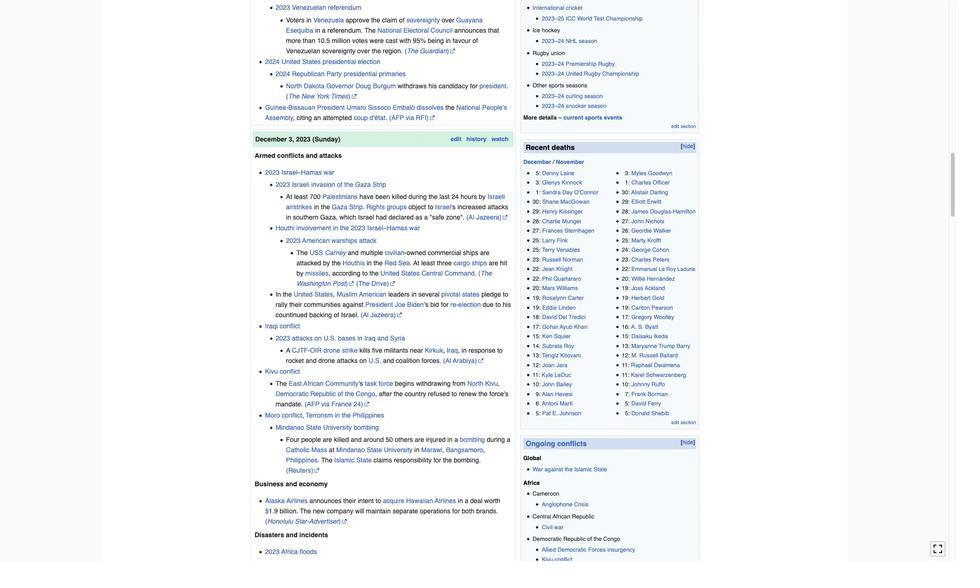 Task type: locate. For each thing, give the bounding box(es) containing it.
karel schwarzenberg link
[[631, 372, 686, 378]]

0 horizontal spatial his
[[429, 82, 437, 90]]

and up the 2023 israel–hamas war link
[[306, 152, 317, 159]]

2 vertical spatial (al
[[443, 357, 451, 364]]

ken
[[542, 333, 552, 340]]

phil quartararo link
[[542, 276, 581, 282]]

0 horizontal spatial 15:
[[533, 333, 541, 340]]

0 horizontal spatial 17:
[[533, 324, 541, 330]]

alistair
[[631, 189, 648, 196]]

10.5
[[317, 37, 330, 44]]

4 2023–24 from the top
[[542, 93, 564, 100]]

are right others
[[415, 436, 424, 444]]

iraq up a cjtf-oir drone strike kills five militants near kirkuk , iraq
[[364, 334, 376, 342]]

charles for 1:
[[631, 180, 651, 186]]

1 2023–24 from the top
[[542, 38, 564, 45]]

of up allied democratic forces insurgency
[[587, 536, 592, 543]]

1 vertical spatial against
[[544, 466, 563, 473]]

from
[[452, 380, 465, 388]]

rugby down premiership
[[584, 70, 601, 77]]

15: up 14:
[[533, 333, 541, 340]]

strike
[[342, 347, 358, 354]]

25: for 25: marty krofft 25: terry venables
[[533, 247, 541, 253]]

philippines down 24)
[[353, 412, 384, 419]]

0 horizontal spatial iraq
[[364, 334, 376, 342]]

north inside north dakota governor doug burgum withdraws his candidacy for president . ( the new york times )
[[286, 82, 302, 90]]

alaska
[[265, 497, 285, 505]]

season right nhl
[[579, 38, 597, 45]]

a up 10.5
[[322, 26, 326, 34]]

at
[[286, 193, 292, 200], [413, 259, 419, 267]]

1 horizontal spatial david
[[631, 401, 646, 407]]

responsibility
[[394, 457, 432, 464]]

bombing up bangsamoro link
[[460, 436, 485, 444]]

12: left joan
[[533, 362, 541, 369]]

the right "dissolves" link
[[445, 104, 455, 111]]

to down from on the bottom left of page
[[452, 390, 457, 398]]

1 vertical spatial presidential
[[344, 70, 377, 78]]

to inside due to his countinued backing of israel.
[[495, 301, 501, 308]]

9:
[[536, 391, 541, 397]]

0 vertical spatial edit section link
[[671, 124, 696, 129]]

airstrikes
[[286, 203, 312, 211]]

re-
[[450, 301, 458, 308]]

11: for 11: raphael dwamena 11: kyle leduc
[[622, 362, 629, 369]]

congo inside the ongoing conflicts region
[[603, 536, 620, 543]]

season right curling
[[584, 93, 603, 100]]

0 horizontal spatial islamic
[[334, 457, 355, 464]]

during inside four people are killed and around 50 others are injured in a bombing during a catholic mass at mindanao state university in marawi , bangsamoro , philippines . the islamic state claims responsibility for the bombing. (reuters)
[[487, 436, 505, 444]]

david del tredici link
[[542, 314, 586, 321]]

world
[[577, 15, 592, 22]]

0 vertical spatial national
[[378, 26, 402, 34]]

0 vertical spatial sports
[[549, 82, 564, 89]]

1 section from the top
[[681, 124, 696, 129]]

guinea-bissauan president link
[[265, 104, 345, 111]]

venezuelan down than
[[286, 47, 320, 54]]

war right civil
[[554, 524, 563, 531]]

than
[[303, 37, 315, 44]]

2024 up guinea-
[[265, 58, 280, 65]]

1 10: from the left
[[533, 381, 541, 388]]

(al down increased
[[466, 214, 474, 221]]

(al down iraq link
[[443, 357, 451, 364]]

5: for 5: donald shebib
[[625, 410, 630, 417]]

conflict
[[280, 322, 300, 330], [280, 368, 300, 375], [282, 412, 302, 419]]

1 vertical spatial bombing
[[460, 436, 485, 444]]

to inside alaska airlines announces their intent to acquire hawaiian airlines in a deal worth $ 1.9 billion. the new company will maintain separate operations for both brands. ( honolulu star-advertiser )
[[376, 497, 381, 505]]

25: inside 26: geordie walker 25: larry fink
[[533, 237, 541, 244]]

1 vertical spatial on
[[359, 357, 367, 364]]

1 horizontal spatial conflicts
[[557, 440, 587, 448]]

0 vertical spatial 27:
[[622, 218, 630, 225]]

0 vertical spatial (al jazeera)
[[466, 214, 502, 221]]

williams
[[557, 285, 578, 292]]

2 horizontal spatial (al
[[466, 214, 474, 221]]

22: inside 23: charles peters 22: jean knight
[[533, 266, 541, 273]]

ayub
[[560, 324, 572, 330]]

african inside the east african community 's task force begins withdrawing from north kivu , democratic republic of the congo
[[303, 380, 324, 388]]

1 horizontal spatial israel
[[435, 203, 451, 211]]

president
[[317, 104, 345, 111], [365, 301, 393, 308]]

section inside more details – current sports events edit section
[[681, 124, 696, 129]]

0 vertical spatial roy
[[666, 266, 676, 273]]

attacks inside 's increased attacks in southern gaza, which israel had declared as a "safe zone".
[[488, 203, 508, 211]]

byatt
[[645, 324, 658, 330]]

29: left elliott at the top right
[[622, 199, 630, 205]]

airlines up billion.
[[286, 497, 308, 505]]

0 vertical spatial drone
[[323, 347, 340, 354]]

0 vertical spatial north
[[286, 82, 302, 90]]

the inside four people are killed and around 50 others are injured in a bombing during a catholic mass at mindanao state university in marawi , bangsamoro , philippines . the islamic state claims responsibility for the bombing. (reuters)
[[321, 457, 332, 464]]

the up gaza,
[[321, 203, 330, 211]]

israeli down "2023 israel–hamas war"
[[292, 181, 309, 188]]

20:
[[622, 276, 630, 282], [533, 285, 541, 292]]

iraq up the (al arabiya) link
[[447, 347, 458, 354]]

1 horizontal spatial president
[[365, 301, 393, 308]]

democratic inside the east african community 's task force begins withdrawing from north kivu , democratic republic of the congo
[[276, 390, 309, 398]]

1 horizontal spatial jazeera)
[[476, 214, 502, 221]]

0 vertical spatial islamic
[[334, 457, 355, 464]]

conflicts inside "december 3" region
[[277, 152, 304, 159]]

conflict for iraqi
[[280, 322, 300, 330]]

gaza inside at least 700 palestinians have been killed during the last 24 hours by israeli airstrikes in the gaza strip . rights groups object to israel
[[332, 203, 347, 211]]

. down owned
[[410, 259, 412, 267]]

around
[[363, 436, 384, 444]]

israel–hamas down had
[[367, 224, 408, 232]]

via down 'democratic republic of the congo' link
[[321, 401, 330, 408]]

alaska airlines announces their intent to acquire hawaiian airlines in a deal worth $ 1.9 billion. the new company will maintain separate operations for both brands. ( honolulu star-advertiser )
[[265, 497, 500, 525]]

subrata
[[542, 343, 562, 349]]

19: left joss
[[622, 285, 630, 292]]

are inside are hit by
[[489, 259, 498, 267]]

both
[[462, 508, 474, 515]]

0 vertical spatial edit
[[671, 124, 679, 129]]

a right the 'as'
[[424, 214, 428, 221]]

1: charles officer 1: sandra day o'connor
[[536, 180, 670, 196]]

0 vertical spatial killed
[[392, 193, 407, 200]]

1 vertical spatial 28:
[[533, 218, 541, 225]]

2 hide button from the top
[[680, 438, 696, 447]]

africa down war
[[523, 480, 540, 486]]

25: down 26:
[[622, 237, 630, 244]]

are up the cargo ships link
[[480, 249, 490, 256]]

hide inside recent deaths region
[[682, 143, 693, 150]]

in inside alaska airlines announces their intent to acquire hawaiian airlines in a deal worth $ 1.9 billion. the new company will maintain separate operations for both brands. ( honolulu star-advertiser )
[[458, 497, 463, 505]]

eddie
[[542, 304, 557, 311]]

against
[[342, 301, 364, 308], [544, 466, 563, 473]]

assembly
[[265, 114, 293, 121]]

on inside the ', in response to rocket and drone attacks on'
[[359, 357, 367, 364]]

republic up allied democratic forces insurgency
[[563, 536, 586, 543]]

the up star- at the bottom left of page
[[300, 508, 311, 515]]

north inside the east african community 's task force begins withdrawing from north kivu , democratic republic of the congo
[[467, 380, 483, 388]]

0 horizontal spatial gaza
[[332, 203, 347, 211]]

killed up at
[[334, 436, 349, 444]]

other
[[533, 82, 547, 89]]

1 vertical spatial gaza
[[332, 203, 347, 211]]

2023 for israeli
[[276, 181, 290, 188]]

24:
[[622, 247, 630, 253]]

0 horizontal spatial 23:
[[533, 256, 541, 263]]

0 vertical spatial his
[[429, 82, 437, 90]]

19: carlton pearson 18: david del tredici
[[533, 304, 673, 321]]

david inside 19: carlton pearson 18: david del tredici
[[542, 314, 557, 321]]

at inside at least 700 palestinians have been killed during the last 24 hours by israeli airstrikes in the gaza strip . rights groups object to israel
[[286, 193, 292, 200]]

2 hide from the top
[[682, 439, 693, 446]]

1 vertical spatial roy
[[564, 343, 574, 349]]

season inside ice hockey 2023–24 nhl season
[[579, 38, 597, 45]]

1 horizontal spatial on
[[359, 357, 367, 364]]

17: up 16:
[[622, 314, 630, 321]]

africa inside africa cameroon anglophone crisis
[[523, 480, 540, 486]]

0 vertical spatial hide
[[682, 143, 693, 150]]

5: down december
[[536, 170, 541, 176]]

2023–24 united rugby championship link
[[542, 70, 639, 77]]

1 15: from the left
[[533, 333, 541, 340]]

, left after
[[375, 390, 377, 398]]

in down council on the top left of page
[[446, 37, 451, 44]]

0 horizontal spatial central
[[422, 269, 443, 277]]

announces inside alaska airlines announces their intent to acquire hawaiian airlines in a deal worth $ 1.9 billion. the new company will maintain separate operations for both brands. ( honolulu star-advertiser )
[[309, 497, 341, 505]]

guayana esequiba link
[[286, 16, 483, 34]]

election inside "december 3" region
[[458, 301, 481, 308]]

and inside four people are killed and around 50 others are injured in a bombing during a catholic mass at mindanao state university in marawi , bangsamoro , philippines . the islamic state claims responsibility for the bombing. (reuters)
[[351, 436, 362, 444]]

global
[[523, 455, 541, 462]]

0 vertical spatial israel
[[435, 203, 451, 211]]

during
[[409, 193, 427, 200], [487, 436, 505, 444]]

1 horizontal spatial israeli
[[487, 193, 505, 200]]

1 hide from the top
[[682, 143, 693, 150]]

0 vertical spatial championship
[[606, 15, 643, 22]]

state inside global war against the islamic state
[[594, 466, 607, 473]]

(al jazeera) for muslim american
[[361, 311, 396, 319]]

december 3 region
[[250, 129, 516, 561]]

0 horizontal spatial on
[[314, 334, 322, 342]]

1 vertical spatial (al
[[361, 311, 369, 319]]

in down (afp via france 24) link
[[335, 412, 340, 419]]

0 horizontal spatial at
[[286, 193, 292, 200]]

(al
[[466, 214, 474, 221], [361, 311, 369, 319], [443, 357, 451, 364]]

2 airlines from the left
[[435, 497, 456, 505]]

5 2023–24 from the top
[[542, 103, 564, 109]]

philippines up (reuters) link
[[286, 457, 318, 464]]

(afp inside "december 3" region
[[305, 401, 319, 408]]

ships right cargo
[[472, 259, 487, 267]]

zone".
[[446, 214, 464, 221]]

19: up "18:"
[[533, 304, 541, 311]]

1 vertical spatial african
[[553, 513, 570, 520]]

israel inside 's increased attacks in southern gaza, which israel had declared as a "safe zone".
[[358, 214, 374, 221]]

to inside at least 700 palestinians have been killed during the last 24 hours by israeli airstrikes in the gaza strip . rights groups object to israel
[[428, 203, 433, 211]]

1 horizontal spatial 29:
[[622, 199, 630, 205]]

-
[[404, 249, 407, 256]]

1 horizontal spatial north
[[467, 380, 483, 388]]

a
[[286, 347, 290, 354]]

5: for 5: denny laine
[[536, 170, 541, 176]]

tengiz kitovani link
[[542, 352, 581, 359]]

via down embaló
[[406, 114, 414, 121]]

the down at
[[321, 457, 332, 464]]

2 vertical spatial war
[[554, 524, 563, 531]]

(al jazeera) link for muslim american
[[361, 311, 402, 319]]

will
[[355, 508, 364, 515]]

1 horizontal spatial 10:
[[622, 381, 630, 388]]

1 vertical spatial islamic
[[574, 466, 592, 473]]

president down in the united states , muslim american leaders in several pivotal states
[[365, 301, 393, 308]]

0 horizontal spatial (al jazeera)
[[361, 311, 396, 319]]

attacked
[[296, 259, 321, 267]]

0 horizontal spatial their
[[289, 301, 302, 308]]

and inside the ', in response to rocket and drone attacks on'
[[306, 357, 317, 364]]

0 vertical spatial bombing
[[354, 424, 379, 431]]

others
[[395, 436, 413, 444]]

ongoing conflicts region
[[521, 436, 699, 561]]

1 vertical spatial at
[[413, 259, 419, 267]]

their inside pledge to rally their communities against
[[289, 301, 302, 308]]

1 horizontal spatial kivu
[[485, 380, 498, 388]]

1 horizontal spatial 3:
[[625, 170, 630, 176]]

28: left charlie
[[533, 218, 541, 225]]

) up umaro on the left
[[348, 93, 350, 100]]

0 horizontal spatial africa
[[281, 548, 298, 556]]

joss
[[631, 285, 643, 292]]

1 23: from the left
[[533, 256, 541, 263]]

1 vertical spatial africa
[[281, 548, 298, 556]]

acquire link
[[383, 497, 404, 505]]

11: left raphael
[[622, 362, 629, 369]]

championship inside international cricket 2023–25 icc world test championship
[[606, 15, 643, 22]]

conflict down mandate.
[[282, 412, 302, 419]]

2023 venezuelan referendum link
[[276, 4, 361, 11]]

on up oir
[[314, 334, 322, 342]]

, left terrorism
[[302, 412, 304, 419]]

2 section from the top
[[681, 420, 696, 425]]

to right response
[[497, 347, 503, 354]]

charles inside 23: charles peters 22: jean knight
[[631, 256, 651, 263]]

in right injured
[[447, 436, 453, 444]]

1 vertical spatial democratic
[[533, 536, 562, 543]]

islamic inside global war against the islamic state
[[574, 466, 592, 473]]

re-election link
[[450, 301, 481, 308]]

his inside north dakota governor doug burgum withdraws his candidacy for president . ( the new york times )
[[429, 82, 437, 90]]

1 vertical spatial during
[[487, 436, 505, 444]]

central up civil
[[533, 513, 551, 520]]

states down houthis in the red sea . at least three cargo ships
[[401, 269, 420, 277]]

2 vertical spatial season
[[588, 103, 606, 109]]

presidential for election
[[323, 58, 356, 65]]

and left around at the left bottom of the page
[[351, 436, 362, 444]]

philippines inside four people are killed and around 50 others are injured in a bombing during a catholic mass at mindanao state university in marawi , bangsamoro , philippines . the islamic state claims responsibility for the bombing. (reuters)
[[286, 457, 318, 464]]

roy
[[666, 266, 676, 273], [564, 343, 574, 349]]

the up in a referendum. the national electoral council
[[371, 16, 380, 24]]

1 horizontal spatial against
[[544, 466, 563, 473]]

roy up the kitovani
[[564, 343, 574, 349]]

2024 republican party presidential primaries link
[[276, 70, 406, 78]]

1 vertical spatial his
[[503, 301, 511, 308]]

championship right test
[[606, 15, 643, 22]]

.
[[506, 82, 508, 90], [385, 114, 387, 121], [363, 203, 365, 211], [410, 259, 412, 267], [475, 269, 476, 277], [318, 457, 319, 464]]

been
[[375, 193, 390, 200]]

militants
[[384, 347, 408, 354]]

0 horizontal spatial (afp
[[305, 401, 319, 408]]

1 horizontal spatial 12:
[[622, 352, 630, 359]]

1 airlines from the left
[[286, 497, 308, 505]]

23: inside 24: george cohon 23: russell norman
[[533, 256, 541, 263]]

the down begins
[[394, 390, 403, 398]]

u.s. down 'five'
[[369, 357, 381, 364]]

for
[[470, 82, 478, 90], [441, 301, 449, 308], [433, 457, 441, 464], [452, 508, 460, 515]]

0 vertical spatial africa
[[523, 480, 540, 486]]

the down north kivu link
[[478, 390, 488, 398]]

kills
[[359, 347, 370, 354]]

doug burgum link
[[355, 82, 396, 90]]

bailey
[[556, 381, 572, 388]]

1 vertical spatial russell
[[639, 352, 658, 359]]

bissauan
[[288, 104, 315, 111]]

1 vertical spatial section
[[681, 420, 696, 425]]

their for communities
[[289, 301, 302, 308]]

missiles link
[[305, 269, 328, 277]]

( up guinea-
[[286, 93, 288, 100]]

kivu inside the east african community 's task force begins withdrawing from north kivu , democratic republic of the congo
[[485, 380, 498, 388]]

hide inside the ongoing conflicts region
[[682, 439, 693, 446]]

, up the (al arabiya) link
[[458, 347, 460, 354]]

2023–25
[[542, 15, 564, 22]]

sovereignty inside announces that more than 10.5 million votes were cast with 95% being in favour of venezuelan sovereignty over the region.
[[322, 47, 355, 54]]

2023–25 icc world test championship link
[[542, 15, 643, 22]]

israel
[[435, 203, 451, 211], [358, 214, 374, 221]]

0 vertical spatial university
[[323, 424, 352, 431]]

1 vertical spatial (al jazeera)
[[361, 311, 396, 319]]

john inside 11: karel schwarzenberg 10: john bailey
[[542, 381, 555, 388]]

2 horizontal spatial war
[[554, 524, 563, 531]]

10: inside 11: karel schwarzenberg 10: john bailey
[[533, 381, 541, 388]]

george cohon link
[[631, 247, 669, 253]]

events
[[604, 115, 622, 121]]

disasters and incidents
[[255, 531, 328, 539]]

the left 'bombing.'
[[443, 457, 452, 464]]

hide button inside recent deaths region
[[680, 142, 696, 151]]

u.s. up the drone strike link
[[324, 334, 336, 342]]

1 vertical spatial mindanao
[[336, 446, 365, 454]]

at
[[329, 446, 334, 454]]

0 horizontal spatial (al
[[361, 311, 369, 319]]

1 horizontal spatial roy
[[666, 266, 676, 273]]

0 vertical spatial african
[[303, 380, 324, 388]]

ackland
[[645, 285, 665, 292]]

to up maintain
[[376, 497, 381, 505]]

the inside the washington post
[[480, 269, 492, 277]]

being
[[428, 37, 444, 44]]

0 vertical spatial their
[[289, 301, 302, 308]]

2023
[[276, 4, 290, 11], [265, 168, 280, 176], [276, 181, 290, 188], [351, 224, 365, 232], [286, 237, 301, 244], [276, 334, 290, 342], [265, 548, 280, 556]]

arabiya)
[[453, 357, 477, 364]]

1 horizontal spatial university
[[384, 446, 413, 454]]

's down 24
[[451, 203, 456, 211]]

1 horizontal spatial mindanao
[[336, 446, 365, 454]]

1 vertical spatial republic
[[572, 513, 594, 520]]

cargo
[[454, 259, 470, 267]]

0 vertical spatial democratic
[[276, 390, 309, 398]]

1 charles from the top
[[631, 180, 651, 186]]

bases
[[338, 334, 356, 342]]

0 vertical spatial ships
[[463, 249, 478, 256]]

's inside 's increased attacks in southern gaza, which israel had declared as a "safe zone".
[[451, 203, 456, 211]]

0 horizontal spatial 30:
[[533, 199, 541, 205]]

with
[[399, 37, 411, 44]]

russell norman link
[[542, 256, 583, 263]]

, inside the east african community 's task force begins withdrawing from north kivu , democratic republic of the congo
[[498, 380, 500, 388]]

(al jazeera) link down president link
[[361, 311, 402, 319]]

(al jazeera) for israeli
[[466, 214, 502, 221]]

1 vertical spatial philippines
[[286, 457, 318, 464]]

university inside four people are killed and around 50 others are injured in a bombing during a catholic mass at mindanao state university in marawi , bangsamoro , philippines . the islamic state claims responsibility for the bombing. (reuters)
[[384, 446, 413, 454]]

13: down 14:
[[533, 352, 541, 359]]

a inside 's increased attacks in southern gaza, which israel had declared as a "safe zone".
[[424, 214, 428, 221]]

1 horizontal spatial national
[[456, 104, 480, 111]]

10: inside 10: johnny ruffo 9: alan hevesi
[[622, 381, 630, 388]]

central inside "december 3" region
[[422, 269, 443, 277]]

0 vertical spatial section
[[681, 124, 696, 129]]

charles inside 1: charles officer 1: sandra day o'connor
[[631, 180, 651, 186]]

darling
[[650, 189, 668, 196]]

brands.
[[476, 508, 498, 515]]

2023–24 down hockey
[[542, 38, 564, 45]]

hide button
[[680, 142, 696, 151], [680, 438, 696, 447]]

1 vertical spatial congo
[[603, 536, 620, 543]]

1 horizontal spatial killed
[[392, 193, 407, 200]]

1 horizontal spatial russell
[[639, 352, 658, 359]]

islamic up crisis
[[574, 466, 592, 473]]

conflict down rocket
[[280, 368, 300, 375]]

2 23: from the left
[[622, 256, 630, 263]]

2 edit section link from the top
[[671, 420, 696, 425]]

( inside north dakota governor doug burgum withdraws his candidacy for president . ( the new york times )
[[286, 93, 288, 100]]

least inside at least 700 palestinians have been killed during the last 24 hours by israeli airstrikes in the gaza strip . rights groups object to israel
[[294, 193, 308, 200]]

of inside announces that more than 10.5 million votes were cast with 95% being in favour of venezuelan sovereignty over the region.
[[473, 37, 478, 44]]

e.
[[552, 410, 558, 417]]

the inside -owned commercial ships are attacked by the
[[332, 259, 341, 267]]

terrorism
[[306, 412, 333, 419]]

dakota
[[304, 82, 325, 90]]

50
[[386, 436, 393, 444]]

, after the country refused to renew the force's mandate.
[[276, 390, 508, 408]]

0 vertical spatial russell
[[542, 256, 561, 263]]

ongoing
[[526, 440, 555, 448]]

1 horizontal spatial airlines
[[435, 497, 456, 505]]

1 hide button from the top
[[680, 142, 696, 151]]

1 horizontal spatial sovereignty
[[406, 16, 440, 24]]

sports inside more details – current sports events edit section
[[585, 115, 602, 121]]

23: inside 23: charles peters 22: jean knight
[[622, 256, 630, 263]]

gaza,
[[320, 214, 338, 221]]

african inside central african republic civil war
[[553, 513, 570, 520]]

2 10: from the left
[[622, 381, 630, 388]]

john up alan
[[542, 381, 555, 388]]

democratic down democratic republic of the congo on the right bottom
[[557, 547, 587, 553]]

2023 down iraqi conflict
[[276, 334, 290, 342]]

sternhagen
[[565, 228, 594, 234]]

20: willie hernández 20: mars williams
[[533, 276, 675, 292]]

africa down disasters and incidents
[[281, 548, 298, 556]]

conflicts for ongoing
[[557, 440, 587, 448]]

are up at
[[323, 436, 332, 444]]

north up the renew
[[467, 380, 483, 388]]

1 vertical spatial conflict
[[280, 368, 300, 375]]

red sea link
[[384, 259, 410, 267]]

national inside national people's assembly
[[456, 104, 480, 111]]

russell down "maryanne"
[[639, 352, 658, 359]]

(the drive)
[[356, 280, 389, 287]]

1 horizontal spatial (al jazeera) link
[[466, 214, 508, 221]]

25:
[[533, 237, 541, 244], [622, 237, 630, 244], [533, 247, 541, 253]]

15: down 16:
[[622, 333, 630, 340]]

congo down task
[[356, 390, 375, 398]]

2023 for american
[[286, 237, 301, 244]]

bombing.
[[454, 457, 481, 464]]

19: left carlton
[[622, 304, 630, 311]]

2 charles from the top
[[631, 256, 651, 263]]

2 15: from the left
[[622, 333, 630, 340]]

1 horizontal spatial (afp
[[389, 114, 404, 121]]

(al jazeera) link down increased
[[466, 214, 508, 221]]

the right in
[[283, 291, 292, 298]]

david down frank at the right bottom of the page
[[631, 401, 646, 407]]

12:
[[622, 352, 630, 359], [533, 362, 541, 369]]

hit
[[500, 259, 507, 267]]

(
[[405, 47, 407, 54], [286, 93, 288, 100], [478, 269, 480, 277], [265, 518, 267, 525]]

charles up alistair at right
[[631, 180, 651, 186]]

force's
[[489, 390, 508, 398]]

to up "safe
[[428, 203, 433, 211]]

1 vertical spatial israeli
[[487, 193, 505, 200]]

to inside pledge to rally their communities against
[[503, 291, 508, 298]]

2023–24
[[542, 38, 564, 45], [542, 61, 564, 67], [542, 70, 564, 77], [542, 93, 564, 100], [542, 103, 564, 109]]



Task type: describe. For each thing, give the bounding box(es) containing it.
in right bases at the left of page
[[357, 334, 362, 342]]

1 vertical spatial season
[[584, 93, 603, 100]]

the down 95%
[[407, 47, 418, 54]]

schwarzenberg
[[646, 372, 686, 378]]

1 horizontal spatial via
[[406, 114, 414, 121]]

united inside rugby union 2023–24 premiership rugby 2023–24 united rugby championship
[[566, 70, 582, 77]]

phil
[[542, 276, 552, 282]]

2023 attacks on u.s. bases in iraq and syria link
[[276, 334, 405, 342]]

attacks down (sunday) at top
[[319, 152, 342, 159]]

conflict for kivu
[[280, 368, 300, 375]]

willie
[[631, 276, 645, 282]]

national people's assembly
[[265, 104, 507, 121]]

, left citing
[[293, 114, 295, 121]]

in inside at least 700 palestinians have been killed during the last 24 hours by israeli airstrikes in the gaza strip . rights groups object to israel
[[314, 203, 319, 211]]

's inside the east african community 's task force begins withdrawing from north kivu , democratic republic of the congo
[[358, 380, 363, 388]]

( inside alaska airlines announces their intent to acquire hawaiian airlines in a deal worth $ 1.9 billion. the new company will maintain separate operations for both brands. ( honolulu star-advertiser )
[[265, 518, 267, 525]]

recent deaths region
[[521, 139, 699, 429]]

the down voters in venezuela approve the claim of sovereignty over
[[364, 26, 376, 34]]

1 horizontal spatial 27:
[[622, 218, 630, 225]]

israeli inside at least 700 palestinians have been killed during the last 24 hours by israeli airstrikes in the gaza strip . rights groups object to israel
[[487, 193, 505, 200]]

the up the attacked on the left of the page
[[296, 249, 308, 256]]

israel inside at least 700 palestinians have been killed during the last 24 hours by israeli airstrikes in the gaza strip . rights groups object to israel
[[435, 203, 451, 211]]

via inside "december 3" region
[[321, 401, 330, 408]]

3 2023–24 from the top
[[542, 70, 564, 77]]

announces that more than 10.5 million votes were cast with 95% being in favour of venezuelan sovereignty over the region.
[[286, 26, 499, 54]]

mindanao state university bombing
[[276, 424, 379, 431]]

rfi)
[[416, 114, 429, 121]]

24: george cohon 23: russell norman
[[533, 247, 669, 263]]

in down gaza,
[[333, 224, 338, 232]]

john inside '27: john nichols 27: frances sternhagen'
[[631, 218, 644, 225]]

a.
[[631, 324, 636, 330]]

and up 'five'
[[377, 334, 388, 342]]

jazeera) for israeli
[[476, 214, 502, 221]]

bangsamoro
[[446, 446, 483, 454]]

moro conflict link
[[265, 412, 302, 419]]

(al jazeera) link for israeli
[[466, 214, 508, 221]]

during inside at least 700 palestinians have been killed during the last 24 hours by israeli airstrikes in the gaza strip . rights groups object to israel
[[409, 193, 427, 200]]

, left iraq link
[[443, 347, 445, 354]]

) down according
[[346, 280, 348, 287]]

snooker
[[566, 103, 586, 109]]

charles for 23:
[[631, 256, 651, 263]]

2 vertical spatial democratic
[[557, 547, 587, 553]]

2 vertical spatial states
[[314, 291, 333, 298]]

) inside alaska airlines announces their intent to acquire hawaiian airlines in a deal worth $ 1.9 billion. the new company will maintain separate operations for both brands. ( honolulu star-advertiser )
[[339, 518, 341, 525]]

the down france
[[342, 412, 351, 419]]

edit for edit
[[451, 135, 461, 142]]

by inside at least 700 palestinians have been killed during the last 24 hours by israeli airstrikes in the gaza strip . rights groups object to israel
[[479, 193, 486, 200]]

drone inside the ', in response to rocket and drone attacks on'
[[318, 357, 335, 364]]

0 vertical spatial venezuelan
[[292, 4, 326, 11]]

united states central command link
[[380, 269, 475, 277]]

the left last
[[429, 193, 438, 200]]

ballard
[[660, 352, 678, 359]]

1 vertical spatial states
[[401, 269, 420, 277]]

, left according
[[328, 269, 330, 277]]

subrata roy link
[[542, 343, 574, 349]]

peters
[[653, 256, 669, 263]]

shebib
[[651, 410, 669, 417]]

0 vertical spatial 12:
[[622, 352, 630, 359]]

0 vertical spatial 3:
[[625, 170, 630, 176]]

union
[[551, 50, 565, 56]]

. inside north dakota governor doug burgum withdraws his candidacy for president . ( the new york times )
[[506, 82, 508, 90]]

macgowan
[[560, 199, 590, 205]]

kitovani
[[560, 352, 581, 359]]

11: for 11: karel schwarzenberg 10: john bailey
[[622, 372, 629, 378]]

1 vertical spatial war
[[409, 224, 420, 232]]

the inside alaska airlines announces their intent to acquire hawaiian airlines in a deal worth $ 1.9 billion. the new company will maintain separate operations for both brands. ( honolulu star-advertiser )
[[300, 508, 311, 515]]

bombing inside four people are killed and around 50 others are injured in a bombing during a catholic mass at mindanao state university in marawi , bangsamoro , philippines . the islamic state claims responsibility for the bombing. (reuters)
[[460, 436, 485, 444]]

president inside "december 3" region
[[365, 301, 393, 308]]

, down 'bombing' link
[[483, 446, 485, 454]]

19: left rosalynn
[[533, 295, 541, 301]]

1 edit section link from the top
[[671, 124, 696, 129]]

in up responsibility
[[414, 446, 419, 454]]

mindanao inside four people are killed and around 50 others are injured in a bombing during a catholic mass at mindanao state university in marawi , bangsamoro , philippines . the islamic state claims responsibility for the bombing. (reuters)
[[336, 446, 365, 454]]

philippines link
[[286, 457, 318, 464]]

19: for 19: herbert gold 19: eddie linden
[[622, 295, 630, 301]]

presidential for primaries
[[344, 70, 377, 78]]

and up 2023 africa floods link
[[286, 531, 298, 539]]

ken squier link
[[542, 333, 571, 340]]

(al for israeli
[[466, 214, 474, 221]]

11: left 'kyle'
[[533, 372, 540, 378]]

5: left the pat at the bottom right of the page
[[536, 410, 541, 417]]

of up palestinians
[[337, 181, 342, 188]]

the up (the drive)
[[370, 269, 379, 277]]

1 vertical spatial ships
[[472, 259, 487, 267]]

0 vertical spatial rugby
[[533, 50, 549, 56]]

to inside the ', in response to rocket and drone attacks on'
[[497, 347, 503, 354]]

2024 for 2024 united states presidential election
[[265, 58, 280, 65]]

2 2023–24 from the top
[[542, 61, 564, 67]]

eddie linden link
[[542, 304, 576, 311]]

five
[[372, 347, 382, 354]]

conflict for moro
[[282, 412, 302, 419]]

cameroon
[[533, 491, 559, 497]]

three
[[437, 259, 452, 267]]

the up "forces"
[[594, 536, 602, 543]]

0 horizontal spatial national
[[378, 26, 402, 34]]

hours
[[461, 193, 477, 200]]

to up (the
[[362, 269, 368, 277]]

recent deaths
[[526, 144, 575, 152]]

0 vertical spatial 28:
[[622, 208, 630, 215]]

claim
[[382, 16, 397, 24]]

0 horizontal spatial 12:
[[533, 362, 541, 369]]

guardian
[[420, 47, 447, 54]]

in inside 's increased attacks in southern gaza, which israel had declared as a "safe zone".
[[286, 214, 291, 221]]

claims
[[373, 457, 392, 464]]

1 horizontal spatial strip
[[373, 181, 386, 188]]

0 vertical spatial 1:
[[625, 180, 630, 186]]

0 horizontal spatial 29:
[[533, 208, 541, 215]]

2023 for attacks
[[276, 334, 290, 342]]

announces inside announces that more than 10.5 million votes were cast with 95% being in favour of venezuelan sovereignty over the region.
[[454, 26, 486, 34]]

) inside north dakota governor doug burgum withdraws his candidacy for president . ( the new york times )
[[348, 93, 350, 100]]

1 vertical spatial 17:
[[533, 324, 541, 330]]

november
[[556, 159, 584, 166]]

hide for hide dropdown button inside recent deaths region
[[682, 143, 693, 150]]

james
[[631, 208, 648, 215]]

1 horizontal spatial u.s.
[[369, 357, 381, 364]]

2 vertical spatial rugby
[[584, 70, 601, 77]]

over inside announces that more than 10.5 million votes were cast with 95% being in favour of venezuelan sovereignty over the region.
[[357, 47, 370, 54]]

congo inside the east african community 's task force begins withdrawing from north kivu , democratic republic of the congo
[[356, 390, 375, 398]]

in up 10.5
[[315, 26, 320, 34]]

0 vertical spatial states
[[302, 58, 321, 65]]

united down red
[[380, 269, 399, 277]]

for left re-
[[441, 301, 449, 308]]

donald shebib link
[[631, 410, 669, 417]]

the inside announces that more than 10.5 million votes were cast with 95% being in favour of venezuelan sovereignty over the region.
[[372, 47, 381, 54]]

community
[[325, 380, 358, 388]]

premiership
[[566, 61, 596, 67]]

15: inside 16: a. s. byatt 15: ken squier
[[533, 333, 541, 340]]

the down multiple
[[374, 259, 383, 267]]

1 vertical spatial 3:
[[536, 180, 541, 186]]

david inside 5: david ferry 5: pat e. johnson
[[631, 401, 646, 407]]

attack
[[359, 237, 377, 244]]

the up palestinians
[[344, 181, 353, 188]]

president
[[479, 82, 506, 90]]

president link
[[479, 82, 506, 90]]

are inside -owned commercial ships are attacked by the
[[480, 249, 490, 256]]

25: for 26: geordie walker 25: larry fink
[[533, 237, 541, 244]]

venables
[[556, 247, 580, 253]]

championship inside rugby union 2023–24 premiership rugby 2023–24 united rugby championship
[[602, 70, 639, 77]]

houthi involvement in the 2023 israel–hamas war
[[276, 224, 420, 232]]

18:
[[533, 314, 541, 321]]

0 horizontal spatial kivu
[[265, 368, 278, 375]]

2023 for venezuelan
[[276, 4, 290, 11]]

gohar ayub khan link
[[542, 324, 587, 330]]

cjtf-oir link
[[292, 347, 322, 354]]

1 horizontal spatial least
[[421, 259, 435, 267]]

and down militants
[[383, 357, 394, 364]]

0 vertical spatial 29:
[[622, 199, 630, 205]]

0 vertical spatial israeli
[[292, 181, 309, 188]]

curling
[[566, 93, 583, 100]]

their for intent
[[343, 497, 356, 505]]

democratic republic of the congo
[[533, 536, 620, 543]]

section inside recent deaths region
[[681, 420, 696, 425]]

hide for hide dropdown button within the the ongoing conflicts region
[[682, 439, 693, 446]]

in up biden
[[412, 291, 417, 298]]

2 vertical spatial republic
[[563, 536, 586, 543]]

1 vertical spatial 30:
[[533, 199, 541, 205]]

edit inside more details – current sports events edit section
[[671, 124, 679, 129]]

22: left emmanuel
[[622, 266, 630, 273]]

attacks up the cjtf-
[[292, 334, 313, 342]]

0 vertical spatial 30:
[[622, 189, 630, 196]]

the inside four people are killed and around 50 others are injured in a bombing during a catholic mass at mindanao state university in marawi , bangsamoro , philippines . the islamic state claims responsibility for the bombing. (reuters)
[[443, 457, 452, 464]]

1 vertical spatial 20:
[[533, 285, 541, 292]]

0 vertical spatial american
[[302, 237, 330, 244]]

houthis
[[343, 259, 365, 267]]

the inside the east african community 's task force begins withdrawing from north kivu , democratic republic of the congo
[[345, 390, 354, 398]]

norman
[[563, 256, 583, 263]]

0 vertical spatial u.s.
[[324, 334, 336, 342]]

of right claim on the left
[[399, 16, 405, 24]]

for inside four people are killed and around 50 others are injured in a bombing during a catholic mass at mindanao state university in marawi , bangsamoro , philippines . the islamic state claims responsibility for the bombing. (reuters)
[[433, 457, 441, 464]]

2023 venezuelan referendum
[[276, 4, 361, 11]]

0 horizontal spatial bombing
[[354, 424, 379, 431]]

hide button for the ongoing conflicts region
[[680, 438, 696, 447]]

1 vertical spatial rugby
[[598, 61, 615, 67]]

attacks inside the ', in response to rocket and drone attacks on'
[[337, 357, 358, 364]]

(al for muslim american
[[361, 311, 369, 319]]

in down multiple
[[367, 259, 372, 267]]

new
[[301, 93, 314, 100]]

catholic link
[[286, 446, 310, 454]]

0 vertical spatial iraq
[[364, 334, 376, 342]]

, inside , after the country refused to renew the force's mandate.
[[375, 390, 377, 398]]

laine
[[560, 170, 574, 176]]

0 horizontal spatial 13:
[[533, 352, 541, 359]]

of inside the ongoing conflicts region
[[587, 536, 592, 543]]

war inside central african republic civil war
[[554, 524, 563, 531]]

disasters
[[255, 531, 284, 539]]

1 vertical spatial israel–hamas
[[367, 224, 408, 232]]

several
[[418, 291, 440, 298]]

alan hevesi link
[[542, 391, 573, 397]]

13: maryanne trump barry 13: tengiz kitovani
[[533, 343, 690, 359]]

0 horizontal spatial war
[[324, 168, 334, 176]]

republic inside central african republic civil war
[[572, 513, 594, 520]]

warships
[[331, 237, 357, 244]]

0 horizontal spatial university
[[323, 424, 352, 431]]

forces.
[[422, 357, 441, 364]]

kyle leduc link
[[542, 372, 571, 378]]

0 vertical spatial mindanao
[[276, 424, 304, 431]]

for inside north dakota governor doug burgum withdraws his candidacy for president . ( the new york times )
[[470, 82, 478, 90]]

united down washington
[[294, 291, 313, 298]]

22: left phil
[[533, 276, 541, 282]]

( down the with
[[405, 47, 407, 54]]

conflicts for armed
[[277, 152, 304, 159]]

0 vertical spatial on
[[314, 334, 322, 342]]

for inside alaska airlines announces their intent to acquire hawaiian airlines in a deal worth $ 1.9 billion. the new company will maintain separate operations for both brands. ( honolulu star-advertiser )
[[452, 508, 460, 515]]

and up "houthis"
[[348, 249, 359, 256]]

2023 israel–hamas war link
[[265, 168, 334, 176]]

cricket
[[566, 5, 582, 11]]

in right voters
[[306, 16, 311, 24]]

and down (reuters)
[[285, 480, 297, 488]]

2023 down "which"
[[351, 224, 365, 232]]

a left ongoing
[[507, 436, 510, 444]]

a up bangsamoro
[[454, 436, 458, 444]]

uss
[[310, 249, 323, 256]]

johnny ruffo link
[[631, 381, 665, 388]]

2023 for africa
[[265, 548, 280, 556]]

1 horizontal spatial philippines
[[353, 412, 384, 419]]

1 horizontal spatial (al
[[443, 357, 451, 364]]

russell inside 24: george cohon 23: russell norman
[[542, 256, 561, 263]]

ships inside -owned commercial ships are attacked by the
[[463, 249, 478, 256]]

the east african community 's task force begins withdrawing from north kivu , democratic republic of the congo
[[276, 380, 500, 398]]

0 vertical spatial election
[[358, 58, 380, 65]]

) down council on the top left of page
[[447, 47, 449, 54]]

0 vertical spatial gaza
[[355, 181, 371, 188]]

roy inside 15: daisaku ikeda 14: subrata roy
[[564, 343, 574, 349]]

in inside announces that more than 10.5 million votes were cast with 95% being in favour of venezuelan sovereignty over the region.
[[446, 37, 451, 44]]

the inside the east african community 's task force begins withdrawing from north kivu , democratic republic of the congo
[[276, 380, 287, 388]]

sports inside other sports seasons 2023–24 curling season 2023–24 snooker season
[[549, 82, 564, 89]]

raphael dwamena link
[[631, 362, 680, 369]]

central inside central african republic civil war
[[533, 513, 551, 520]]

to inside , after the country refused to renew the force's mandate.
[[452, 390, 457, 398]]

15: inside 15: daisaku ikeda 14: subrata roy
[[622, 333, 630, 340]]

0 vertical spatial 13:
[[622, 343, 630, 349]]

nichols
[[645, 218, 664, 225]]

. inside four people are killed and around 50 others are injured in a bombing during a catholic mass at mindanao state university in marawi , bangsamoro , philippines . the islamic state claims responsibility for the bombing. (reuters)
[[318, 457, 319, 464]]

2023 africa floods
[[265, 548, 317, 556]]

international
[[533, 5, 564, 11]]

2023–24 inside ice hockey 2023–24 nhl season
[[542, 38, 564, 45]]

19: for 19: joss ackland 19: rosalynn carter
[[622, 285, 630, 292]]

0 vertical spatial president
[[317, 104, 345, 111]]

0 vertical spatial (afp
[[389, 114, 404, 121]]

charles officer link
[[631, 180, 670, 186]]

26:
[[622, 228, 630, 234]]

the down "which"
[[340, 224, 349, 232]]

1 horizontal spatial over
[[442, 16, 454, 24]]

umaro sissoco embaló link
[[347, 104, 415, 111]]

. down the cargo ships link
[[475, 269, 476, 277]]

19: for 19: carlton pearson 18: david del tredici
[[622, 304, 630, 311]]

civil
[[542, 524, 553, 531]]

jazeera) for muslim american
[[370, 311, 396, 319]]

which
[[339, 214, 356, 221]]

del
[[558, 314, 567, 321]]

1 horizontal spatial american
[[359, 291, 386, 298]]

hawaiian
[[406, 497, 433, 505]]

north dakota governor link
[[286, 82, 354, 90]]

1 vertical spatial 27:
[[533, 228, 541, 234]]

, down injured
[[442, 446, 444, 454]]

national people's assembly link
[[265, 104, 507, 121]]

0 horizontal spatial 1:
[[536, 189, 541, 196]]

houthi involvement in the 2023 israel–hamas war link
[[276, 224, 420, 232]]

islamic inside four people are killed and around 50 others are injured in a bombing during a catholic mass at mindanao state university in marawi , bangsamoro , philippines . the islamic state claims responsibility for the bombing. (reuters)
[[334, 457, 355, 464]]

united up republican
[[281, 58, 300, 65]]

involvement
[[296, 224, 331, 232]]

0 horizontal spatial israel–hamas
[[281, 168, 322, 176]]

2024 for 2024 republican party presidential primaries
[[276, 70, 290, 78]]

hide button for recent deaths region
[[680, 142, 696, 151]]

against inside global war against the islamic state
[[544, 466, 563, 473]]

pledge to rally their communities against
[[276, 291, 508, 308]]

of inside due to his countinued backing of israel.
[[334, 311, 339, 319]]

le
[[659, 266, 665, 273]]

( down the cargo ships link
[[478, 269, 480, 277]]

venezuelan inside announces that more than 10.5 million votes were cast with 95% being in favour of venezuelan sovereignty over the region.
[[286, 47, 320, 54]]

the inside global war against the islamic state
[[565, 466, 573, 473]]

. down umaro sissoco embaló link
[[385, 114, 387, 121]]

his inside due to his countinued backing of israel.
[[503, 301, 511, 308]]

2023 for israel–hamas
[[265, 168, 280, 176]]

squier
[[554, 333, 571, 340]]

5: david ferry 5: pat e. johnson
[[536, 401, 661, 417]]

0 vertical spatial 20:
[[622, 276, 630, 282]]

the inside north dakota governor doug burgum withdraws his candidacy for president . ( the new york times )
[[288, 93, 299, 100]]

emmanuel
[[631, 266, 657, 273]]

1 horizontal spatial iraq
[[447, 347, 458, 354]]

2023 israeli invasion of the gaza strip
[[276, 181, 386, 188]]

edit for edit section
[[671, 420, 679, 425]]

against inside pledge to rally their communities against
[[342, 301, 364, 308]]

republic inside the east african community 's task force begins withdrawing from north kivu , democratic republic of the congo
[[310, 390, 336, 398]]

, down post
[[333, 291, 335, 298]]

0 vertical spatial 17:
[[622, 314, 630, 321]]

1 horizontal spatial at
[[413, 259, 419, 267]]

killed inside at least 700 palestinians have been killed during the last 24 hours by israeli airstrikes in the gaza strip . rights groups object to israel
[[392, 193, 407, 200]]

by inside are hit by
[[296, 269, 303, 277]]

russell inside 12: m. russell ballard 12: joan jara
[[639, 352, 658, 359]]

5: for 5: david ferry 5: pat e. johnson
[[625, 401, 630, 407]]

fullscreen image
[[933, 545, 942, 554]]

strip inside at least 700 palestinians have been killed during the last 24 hours by israeli airstrikes in the gaza strip . rights groups object to israel
[[349, 203, 363, 211]]

guayana
[[456, 16, 483, 24]]



Task type: vqa. For each thing, say whether or not it's contained in the screenshot.


